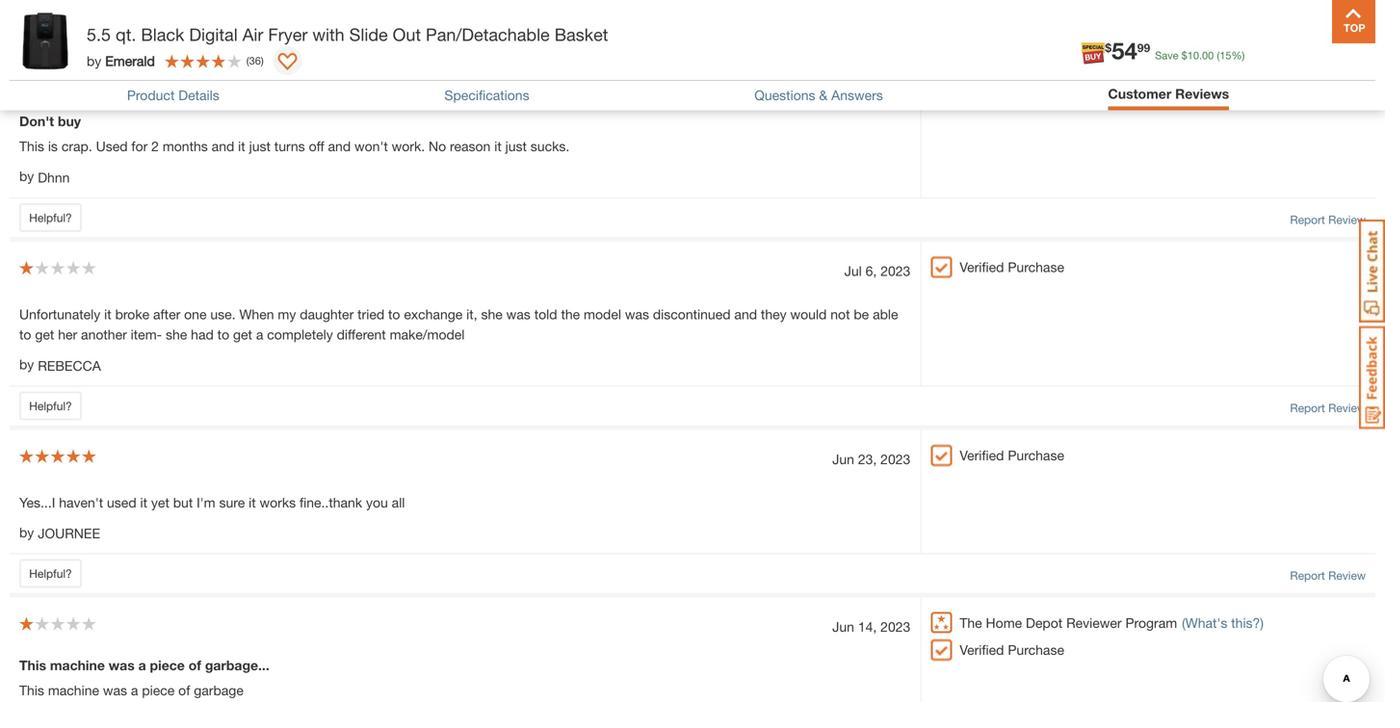 Task type: locate. For each thing, give the bounding box(es) containing it.
$ inside the $ 54 99
[[1105, 41, 1112, 54]]

by down '5.5'
[[87, 53, 101, 69]]

2 report from the top
[[1290, 213, 1326, 226]]

2 vertical spatial a
[[131, 683, 138, 699]]

to
[[388, 306, 400, 322], [19, 327, 31, 342], [217, 327, 229, 342]]

1 vertical spatial verified
[[960, 447, 1004, 463]]

product image image
[[14, 10, 77, 72]]

helpful? button down by rebecca
[[19, 391, 82, 420]]

specifications button
[[445, 87, 529, 103], [445, 87, 529, 103]]

to down use.
[[217, 327, 229, 342]]

2 jun from the top
[[833, 619, 855, 635]]

feedback link image
[[1359, 326, 1385, 430]]

2023
[[881, 75, 911, 91], [881, 263, 911, 279], [881, 451, 911, 467], [881, 619, 911, 635]]

0 vertical spatial verified purchase
[[960, 259, 1065, 275]]

she down after
[[166, 327, 187, 342]]

1 vertical spatial a
[[138, 658, 146, 674]]

depot
[[1026, 615, 1063, 631]]

you
[[366, 495, 388, 510]]

$
[[1105, 41, 1112, 54], [1182, 49, 1188, 62]]

no
[[429, 138, 446, 154]]

was
[[506, 306, 531, 322], [625, 306, 649, 322], [109, 658, 135, 674], [103, 683, 127, 699]]

program
[[1126, 615, 1177, 631]]

helpful? for don't buy
[[29, 211, 72, 224]]

it right reason at the top left of page
[[494, 138, 502, 154]]

2 vertical spatial purchase
[[1008, 642, 1065, 658]]

4 report from the top
[[1290, 569, 1326, 583]]

by for by dhnn
[[19, 168, 34, 184]]

3 helpful? from the top
[[29, 399, 72, 413]]

and right off
[[328, 138, 351, 154]]

2 horizontal spatial to
[[388, 306, 400, 322]]

1 this from the top
[[19, 138, 44, 154]]

(
[[1217, 49, 1220, 62], [246, 54, 249, 67]]

told
[[534, 306, 557, 322]]

3 report review button from the top
[[1290, 399, 1366, 416]]

1 report from the top
[[1290, 25, 1326, 38]]

use.
[[210, 306, 236, 322]]

%)
[[1232, 49, 1245, 62]]

1 horizontal spatial just
[[505, 138, 527, 154]]

she
[[481, 306, 503, 322], [166, 327, 187, 342]]

2 review from the top
[[1329, 213, 1366, 226]]

helpful? down dhnn button
[[29, 211, 72, 224]]

be
[[854, 306, 869, 322]]

piece
[[150, 658, 185, 674], [142, 683, 175, 699]]

helpful? button down dhnn button
[[19, 203, 82, 232]]

by for by emerald
[[87, 53, 101, 69]]

broke
[[115, 306, 149, 322]]

report for jul 6, 2023
[[1290, 401, 1326, 415]]

by inside by dhnn
[[19, 168, 34, 184]]

$ left .
[[1182, 49, 1188, 62]]

report review button for jul 6, 2023
[[1290, 399, 1366, 416]]

review
[[1329, 25, 1366, 38], [1329, 213, 1366, 226], [1329, 401, 1366, 415], [1329, 569, 1366, 583]]

4 report review button from the top
[[1290, 567, 1366, 585]]

jun left 23,
[[833, 451, 855, 467]]

she right it,
[[481, 306, 503, 322]]

get left her
[[35, 327, 54, 342]]

helpful? button left '5.5'
[[19, 15, 82, 44]]

and right months
[[212, 138, 234, 154]]

1 horizontal spatial (
[[1217, 49, 1220, 62]]

a down when
[[256, 327, 263, 342]]

2023 right 21,
[[881, 75, 911, 91]]

2 get from the left
[[233, 327, 252, 342]]

basket
[[555, 24, 608, 45]]

2 vertical spatial verified purchase
[[960, 642, 1065, 658]]

1 vertical spatial she
[[166, 327, 187, 342]]

by inside by journee
[[19, 524, 34, 540]]

customer reviews
[[1108, 86, 1230, 102]]

2 helpful? from the top
[[29, 211, 72, 224]]

of
[[189, 658, 201, 674], [178, 683, 190, 699]]

save $ 10 . 00 ( 15 %)
[[1155, 49, 1245, 62]]

3 review from the top
[[1329, 401, 1366, 415]]

machine
[[50, 658, 105, 674], [48, 683, 99, 699]]

helpful? button for don't buy
[[19, 203, 82, 232]]

to right tried
[[388, 306, 400, 322]]

the
[[960, 615, 982, 631]]

2 horizontal spatial and
[[735, 306, 757, 322]]

2 helpful? button from the top
[[19, 203, 82, 232]]

of up garbage on the left
[[189, 658, 201, 674]]

2023 for jul 6, 2023
[[881, 263, 911, 279]]

1 horizontal spatial she
[[481, 306, 503, 322]]

1 2023 from the top
[[881, 75, 911, 91]]

just left sucks.
[[505, 138, 527, 154]]

99
[[1138, 41, 1150, 54]]

helpful? button down by journee
[[19, 559, 82, 588]]

they
[[761, 306, 787, 322]]

0 horizontal spatial just
[[249, 138, 271, 154]]

dhnn button
[[38, 168, 70, 188]]

0 horizontal spatial $
[[1105, 41, 1112, 54]]

of left garbage on the left
[[178, 683, 190, 699]]

it inside unfortunately it broke after one use. when my daughter tried to exchange it, she was told the model was discontinued and they would not be able to get her another item- she had to get a completely different make/model
[[104, 306, 111, 322]]

( left )
[[246, 54, 249, 67]]

yet
[[151, 495, 169, 510]]

1 vertical spatial purchase
[[1008, 447, 1065, 463]]

1 vertical spatial verified purchase
[[960, 447, 1065, 463]]

5.5 qt. black digital air fryer with slide out pan/detachable basket
[[87, 24, 608, 45]]

2 verified from the top
[[960, 447, 1004, 463]]

details
[[178, 87, 219, 103]]

a left garbage...
[[138, 658, 146, 674]]

when
[[239, 306, 274, 322]]

1 verified purchase from the top
[[960, 259, 1065, 275]]

by journee
[[19, 524, 100, 542]]

3 verified purchase from the top
[[960, 642, 1065, 658]]

with
[[313, 24, 345, 45]]

3 2023 from the top
[[881, 451, 911, 467]]

21,
[[858, 75, 877, 91]]

1 vertical spatial this
[[19, 658, 46, 674]]

4 2023 from the top
[[881, 619, 911, 635]]

exchange
[[404, 306, 463, 322]]

54
[[1112, 37, 1138, 64]]

1 vertical spatial jun
[[833, 619, 855, 635]]

0 vertical spatial a
[[256, 327, 263, 342]]

the
[[561, 306, 580, 322]]

a left garbage on the left
[[131, 683, 138, 699]]

by for by journee
[[19, 524, 34, 540]]

( right 00
[[1217, 49, 1220, 62]]

helpful?
[[29, 23, 72, 36], [29, 211, 72, 224], [29, 399, 72, 413], [29, 567, 72, 581]]

review for jul 6, 2023
[[1329, 401, 1366, 415]]

2023 for aug 21, 2023
[[881, 75, 911, 91]]

questions
[[755, 87, 816, 103]]

i'm
[[197, 495, 215, 510]]

1 jun from the top
[[833, 451, 855, 467]]

helpful? button
[[19, 15, 82, 44], [19, 203, 82, 232], [19, 391, 82, 420], [19, 559, 82, 588]]

by down yes...i
[[19, 524, 34, 540]]

1 horizontal spatial $
[[1182, 49, 1188, 62]]

helpful? down by rebecca
[[29, 399, 72, 413]]

helpful? left '5.5'
[[29, 23, 72, 36]]

by dhnn
[[19, 168, 70, 185]]

4 helpful? button from the top
[[19, 559, 82, 588]]

0 vertical spatial of
[[189, 658, 201, 674]]

3 report from the top
[[1290, 401, 1326, 415]]

jun left 14,
[[833, 619, 855, 635]]

0 horizontal spatial (
[[246, 54, 249, 67]]

4 report review from the top
[[1290, 569, 1366, 583]]

1 get from the left
[[35, 327, 54, 342]]

2023 right 14,
[[881, 619, 911, 635]]

2023 for jun 14, 2023
[[881, 619, 911, 635]]

by left rebecca
[[19, 356, 34, 372]]

jun
[[833, 451, 855, 467], [833, 619, 855, 635]]

it up another
[[104, 306, 111, 322]]

and left they
[[735, 306, 757, 322]]

jul
[[845, 263, 862, 279]]

her
[[58, 327, 77, 342]]

get
[[35, 327, 54, 342], [233, 327, 252, 342]]

journee
[[38, 526, 100, 542]]

4 review from the top
[[1329, 569, 1366, 583]]

piece left garbage on the left
[[142, 683, 175, 699]]

0 vertical spatial piece
[[150, 658, 185, 674]]

used
[[107, 495, 136, 510]]

dhnn
[[38, 169, 70, 185]]

3 helpful? button from the top
[[19, 391, 82, 420]]

2 vertical spatial verified
[[960, 642, 1004, 658]]

helpful? button for unfortunately it broke after one use. when my daughter tried to exchange it, she was told the model was discontinued and they would not be able to get her another item- she had to get a completely different make/model
[[19, 391, 82, 420]]

0 vertical spatial jun
[[833, 451, 855, 467]]

review for aug 21, 2023
[[1329, 213, 1366, 226]]

(what's this?)
[[1182, 615, 1264, 631]]

helpful? down by journee
[[29, 567, 72, 581]]

3 report review from the top
[[1290, 401, 1366, 415]]

this?)
[[1232, 615, 1264, 631]]

crap.
[[61, 138, 92, 154]]

off
[[309, 138, 324, 154]]

sure
[[219, 495, 245, 510]]

just left turns
[[249, 138, 271, 154]]

1 horizontal spatial get
[[233, 327, 252, 342]]

0 vertical spatial verified
[[960, 259, 1004, 275]]

2023 right 23,
[[881, 451, 911, 467]]

2023 for jun 23, 2023
[[881, 451, 911, 467]]

by inside by rebecca
[[19, 356, 34, 372]]

2 report review from the top
[[1290, 213, 1366, 226]]

garbage
[[194, 683, 244, 699]]

by
[[87, 53, 101, 69], [19, 168, 34, 184], [19, 356, 34, 372], [19, 524, 34, 540]]

2 2023 from the top
[[881, 263, 911, 279]]

is
[[48, 138, 58, 154]]

home
[[986, 615, 1022, 631]]

$ left 99
[[1105, 41, 1112, 54]]

2
[[151, 138, 159, 154]]

15
[[1220, 49, 1232, 62]]

rebecca
[[38, 358, 101, 374]]

sucks.
[[531, 138, 570, 154]]

report
[[1290, 25, 1326, 38], [1290, 213, 1326, 226], [1290, 401, 1326, 415], [1290, 569, 1326, 583]]

garbage...
[[205, 658, 269, 674]]

.
[[1199, 49, 1202, 62]]

4 helpful? from the top
[[29, 567, 72, 581]]

1 helpful? from the top
[[29, 23, 72, 36]]

to down unfortunately
[[19, 327, 31, 342]]

product details
[[127, 87, 219, 103]]

save
[[1155, 49, 1179, 62]]

1 vertical spatial machine
[[48, 683, 99, 699]]

2023 right 6,
[[881, 263, 911, 279]]

0 horizontal spatial get
[[35, 327, 54, 342]]

2 report review button from the top
[[1290, 211, 1366, 228]]

report review for jul 6, 2023
[[1290, 401, 1366, 415]]

(what's this?) link
[[1182, 613, 1264, 634]]

report review
[[1290, 25, 1366, 38], [1290, 213, 1366, 226], [1290, 401, 1366, 415], [1290, 569, 1366, 583]]

2 vertical spatial this
[[19, 683, 44, 699]]

piece left garbage...
[[150, 658, 185, 674]]

verified
[[960, 259, 1004, 275], [960, 447, 1004, 463], [960, 642, 1004, 658]]

report review button for jun 23, 2023
[[1290, 567, 1366, 585]]

get down when
[[233, 327, 252, 342]]

0 vertical spatial purchase
[[1008, 259, 1065, 275]]

by left dhnn
[[19, 168, 34, 184]]

0 vertical spatial this
[[19, 138, 44, 154]]



Task type: describe. For each thing, give the bounding box(es) containing it.
discontinued
[[653, 306, 731, 322]]

top button
[[1332, 0, 1376, 43]]

10
[[1188, 49, 1199, 62]]

months
[[163, 138, 208, 154]]

aug
[[831, 75, 855, 91]]

this machine was a piece of garbage... this machine was a piece of garbage
[[19, 658, 269, 699]]

unfortunately it broke after one use. when my daughter tried to exchange it, she was told the model was discontinued and they would not be able to get her another item- she had to get a completely different make/model
[[19, 306, 898, 342]]

1 verified from the top
[[960, 259, 1004, 275]]

product
[[127, 87, 175, 103]]

1 purchase from the top
[[1008, 259, 1065, 275]]

)
[[261, 54, 264, 67]]

slide
[[349, 24, 388, 45]]

able
[[873, 306, 898, 322]]

all
[[392, 495, 405, 510]]

tried
[[358, 306, 385, 322]]

rebecca button
[[38, 356, 101, 376]]

report review for aug 21, 2023
[[1290, 213, 1366, 226]]

0 vertical spatial machine
[[50, 658, 105, 674]]

helpful? for yes...i haven't used it yet but  i'm sure it works fine..thank you all
[[29, 567, 72, 581]]

another
[[81, 327, 127, 342]]

model
[[584, 306, 621, 322]]

report for aug 21, 2023
[[1290, 213, 1326, 226]]

report for jun 23, 2023
[[1290, 569, 1326, 583]]

0 vertical spatial she
[[481, 306, 503, 322]]

but
[[173, 495, 193, 510]]

would
[[791, 306, 827, 322]]

not
[[831, 306, 850, 322]]

14,
[[858, 619, 877, 635]]

5.5
[[87, 24, 111, 45]]

pan/detachable
[[426, 24, 550, 45]]

journee button
[[38, 524, 100, 544]]

reason
[[450, 138, 491, 154]]

yes...i haven't used it yet but  i'm sure it works fine..thank you all
[[19, 495, 405, 510]]

3 this from the top
[[19, 683, 44, 699]]

the home depot reviewer program
[[960, 615, 1177, 631]]

0 horizontal spatial and
[[212, 138, 234, 154]]

qt.
[[116, 24, 136, 45]]

reviews
[[1176, 86, 1230, 102]]

it right sure
[[249, 495, 256, 510]]

0 horizontal spatial she
[[166, 327, 187, 342]]

1 just from the left
[[249, 138, 271, 154]]

3 purchase from the top
[[1008, 642, 1065, 658]]

black
[[141, 24, 184, 45]]

haven't
[[59, 495, 103, 510]]

daughter
[[300, 306, 354, 322]]

2 this from the top
[[19, 658, 46, 674]]

it left yet
[[140, 495, 147, 510]]

had
[[191, 327, 214, 342]]

0 horizontal spatial to
[[19, 327, 31, 342]]

make/model
[[390, 327, 465, 342]]

3 verified from the top
[[960, 642, 1004, 658]]

customer
[[1108, 86, 1172, 102]]

this inside the don't buy this is crap. used for 2 months and it just turns off and won't work. no reason it just sucks.
[[19, 138, 44, 154]]

00
[[1202, 49, 1214, 62]]

out
[[393, 24, 421, 45]]

2 purchase from the top
[[1008, 447, 1065, 463]]

by rebecca
[[19, 356, 101, 374]]

after
[[153, 306, 180, 322]]

1 helpful? button from the top
[[19, 15, 82, 44]]

helpful? button for yes...i haven't used it yet but  i'm sure it works fine..thank you all
[[19, 559, 82, 588]]

1 review from the top
[[1329, 25, 1366, 38]]

specifications
[[445, 87, 529, 103]]

36
[[249, 54, 261, 67]]

unfortunately
[[19, 306, 100, 322]]

don't
[[19, 113, 54, 129]]

buy
[[58, 113, 81, 129]]

(what's
[[1182, 615, 1228, 631]]

1 report review from the top
[[1290, 25, 1366, 38]]

1 vertical spatial piece
[[142, 683, 175, 699]]

6,
[[866, 263, 877, 279]]

works
[[260, 495, 296, 510]]

jun for jun 14, 2023
[[833, 619, 855, 635]]

digital
[[189, 24, 238, 45]]

answers
[[832, 87, 883, 103]]

item-
[[131, 327, 162, 342]]

it left turns
[[238, 138, 245, 154]]

jun 23, 2023
[[833, 451, 911, 467]]

and inside unfortunately it broke after one use. when my daughter tried to exchange it, she was told the model was discontinued and they would not be able to get her another item- she had to get a completely different make/model
[[735, 306, 757, 322]]

helpful? for unfortunately it broke after one use. when my daughter tried to exchange it, she was told the model was discontinued and they would not be able to get her another item- she had to get a completely different make/model
[[29, 399, 72, 413]]

review for jun 23, 2023
[[1329, 569, 1366, 583]]

1 vertical spatial of
[[178, 683, 190, 699]]

jun for jun 23, 2023
[[833, 451, 855, 467]]

yes...i
[[19, 495, 55, 510]]

by emerald
[[87, 53, 155, 69]]

1 horizontal spatial and
[[328, 138, 351, 154]]

by for by rebecca
[[19, 356, 34, 372]]

live chat image
[[1359, 220, 1385, 323]]

different
[[337, 327, 386, 342]]

questions & answers
[[755, 87, 883, 103]]

2 verified purchase from the top
[[960, 447, 1065, 463]]

fryer
[[268, 24, 308, 45]]

air
[[243, 24, 263, 45]]

used
[[96, 138, 128, 154]]

report review for jun 23, 2023
[[1290, 569, 1366, 583]]

jun 14, 2023
[[833, 619, 911, 635]]

aug 21, 2023
[[831, 75, 911, 91]]

1 report review button from the top
[[1290, 23, 1366, 40]]

a inside unfortunately it broke after one use. when my daughter tried to exchange it, she was told the model was discontinued and they would not be able to get her another item- she had to get a completely different make/model
[[256, 327, 263, 342]]

( 36 )
[[246, 54, 264, 67]]

won't
[[355, 138, 388, 154]]

jul 6, 2023
[[845, 263, 911, 279]]

display image
[[278, 53, 297, 72]]

fine..thank
[[300, 495, 362, 510]]

emerald
[[105, 53, 155, 69]]

&
[[819, 87, 828, 103]]

my
[[278, 306, 296, 322]]

2 just from the left
[[505, 138, 527, 154]]

1 horizontal spatial to
[[217, 327, 229, 342]]

report review button for aug 21, 2023
[[1290, 211, 1366, 228]]

reviewer
[[1067, 615, 1122, 631]]



Task type: vqa. For each thing, say whether or not it's contained in the screenshot.
scroll button right image
no



